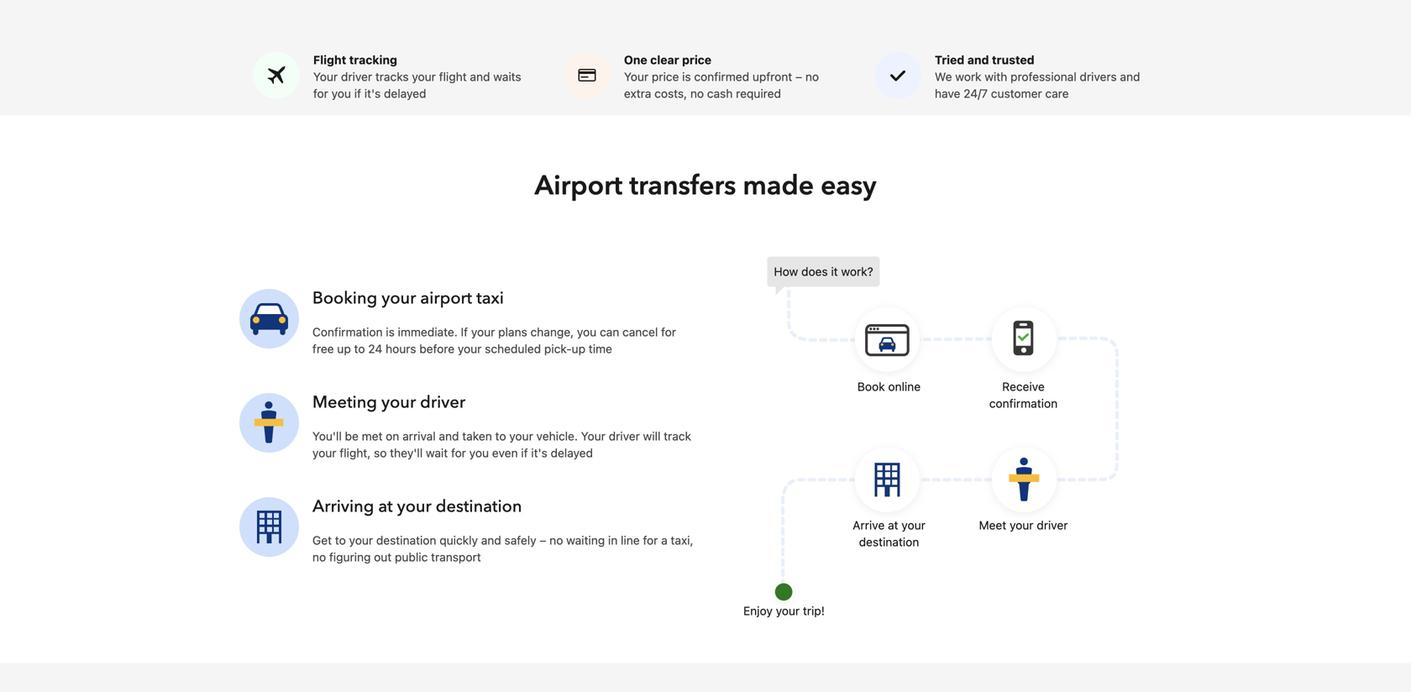 Task type: describe. For each thing, give the bounding box(es) containing it.
you inside you'll be met on arrival and taken to your vehicle. your driver will track your flight, so they'll wait for you even if it's delayed
[[469, 446, 489, 460]]

your inside get to your destination quickly and safely – no waiting in line for a taxi, no figuring out public transport
[[349, 534, 373, 547]]

care
[[1046, 87, 1069, 100]]

trusted
[[992, 53, 1035, 67]]

does
[[802, 265, 828, 279]]

to inside you'll be met on arrival and taken to your vehicle. your driver will track your flight, so they'll wait for you even if it's delayed
[[495, 429, 506, 443]]

waits
[[494, 70, 522, 84]]

booking airport taxi image for meeting your driver
[[239, 393, 299, 453]]

customer
[[991, 87, 1043, 100]]

plans
[[498, 325, 528, 339]]

it's inside flight tracking your driver tracks your flight and waits for you if it's delayed
[[365, 87, 381, 100]]

with
[[985, 70, 1008, 84]]

confirmation
[[990, 397, 1058, 410]]

arrive at your destination
[[853, 518, 926, 549]]

– inside 'one clear price your price is confirmed upfront – no extra costs, no cash required'
[[796, 70, 803, 84]]

your inside you'll be met on arrival and taken to your vehicle. your driver will track your flight, so they'll wait for you even if it's delayed
[[581, 429, 606, 443]]

destination for arriving at your destination
[[436, 495, 522, 518]]

flight
[[439, 70, 467, 84]]

costs,
[[655, 87, 687, 100]]

24/7
[[964, 87, 988, 100]]

is inside 'one clear price your price is confirmed upfront – no extra costs, no cash required'
[[682, 70, 691, 84]]

online
[[889, 380, 921, 394]]

receive
[[1003, 380, 1045, 394]]

how
[[774, 265, 799, 279]]

trip!
[[803, 604, 825, 618]]

made
[[743, 168, 814, 204]]

one
[[624, 53, 648, 67]]

enjoy
[[744, 604, 773, 618]]

24
[[368, 342, 383, 356]]

waiting
[[567, 534, 605, 547]]

your down you'll
[[313, 446, 337, 460]]

to inside get to your destination quickly and safely – no waiting in line for a taxi, no figuring out public transport
[[335, 534, 346, 547]]

your up on
[[382, 391, 416, 414]]

no left cash at the top right
[[691, 87, 704, 100]]

transfers
[[630, 168, 736, 204]]

no left waiting
[[550, 534, 563, 547]]

1 horizontal spatial price
[[682, 53, 712, 67]]

get
[[313, 534, 332, 547]]

taxi
[[477, 287, 504, 310]]

your right if
[[471, 325, 495, 339]]

get to your destination quickly and safely – no waiting in line for a taxi, no figuring out public transport
[[313, 534, 694, 564]]

your right 'meet'
[[1010, 518, 1034, 532]]

vehicle.
[[537, 429, 578, 443]]

for inside you'll be met on arrival and taken to your vehicle. your driver will track your flight, so they'll wait for you even if it's delayed
[[451, 446, 466, 460]]

work
[[956, 70, 982, 84]]

on
[[386, 429, 399, 443]]

meeting
[[313, 391, 377, 414]]

delayed inside you'll be met on arrival and taken to your vehicle. your driver will track your flight, so they'll wait for you even if it's delayed
[[551, 446, 593, 460]]

at for arrive
[[888, 518, 899, 532]]

one clear price your price is confirmed upfront – no extra costs, no cash required
[[624, 53, 819, 100]]

immediate.
[[398, 325, 458, 339]]

taken
[[462, 429, 492, 443]]

taxi,
[[671, 534, 694, 547]]

and inside get to your destination quickly and safely – no waiting in line for a taxi, no figuring out public transport
[[481, 534, 502, 547]]

to inside confirmation is immediate. if your plans change, you can cancel for free up to 24 hours before your scheduled pick-up time
[[354, 342, 365, 356]]

– inside get to your destination quickly and safely – no waiting in line for a taxi, no figuring out public transport
[[540, 534, 547, 547]]

confirmation
[[313, 325, 383, 339]]

extra
[[624, 87, 652, 100]]

will
[[643, 429, 661, 443]]

cash
[[707, 87, 733, 100]]

driver inside flight tracking your driver tracks your flight and waits for you if it's delayed
[[341, 70, 372, 84]]

quickly
[[440, 534, 478, 547]]

can
[[600, 325, 620, 339]]

how does it work?
[[774, 265, 874, 279]]

cancel
[[623, 325, 658, 339]]

in
[[608, 534, 618, 547]]

meet
[[979, 518, 1007, 532]]

flight,
[[340, 446, 371, 460]]

meeting your driver
[[313, 391, 466, 414]]

delayed inside flight tracking your driver tracks your flight and waits for you if it's delayed
[[384, 87, 426, 100]]

we
[[935, 70, 953, 84]]

your down if
[[458, 342, 482, 356]]

booking airport taxi image for arriving at your destination
[[239, 497, 299, 557]]

public
[[395, 550, 428, 564]]

for inside flight tracking your driver tracks your flight and waits for you if it's delayed
[[313, 87, 328, 100]]

your inside arrive at your destination
[[902, 518, 926, 532]]

flight
[[313, 53, 346, 67]]

booking airport taxi image for booking your airport taxi
[[239, 289, 299, 349]]

it
[[831, 265, 838, 279]]

meet your driver
[[979, 518, 1068, 532]]

booking your airport taxi
[[313, 287, 504, 310]]

0 horizontal spatial price
[[652, 70, 679, 84]]

at for arriving
[[378, 495, 393, 518]]

for inside confirmation is immediate. if your plans change, you can cancel for free up to 24 hours before your scheduled pick-up time
[[661, 325, 676, 339]]

driver right 'meet'
[[1037, 518, 1068, 532]]

work?
[[842, 265, 874, 279]]

book
[[858, 380, 885, 394]]

tracks
[[376, 70, 409, 84]]

your up immediate.
[[382, 287, 416, 310]]

arrival
[[403, 429, 436, 443]]

for inside get to your destination quickly and safely – no waiting in line for a taxi, no figuring out public transport
[[643, 534, 658, 547]]

airport
[[420, 287, 472, 310]]

book online
[[858, 380, 921, 394]]

booking
[[313, 287, 377, 310]]

figuring
[[329, 550, 371, 564]]

if inside flight tracking your driver tracks your flight and waits for you if it's delayed
[[354, 87, 361, 100]]

met
[[362, 429, 383, 443]]

out
[[374, 550, 392, 564]]

a
[[661, 534, 668, 547]]

wait
[[426, 446, 448, 460]]

they'll
[[390, 446, 423, 460]]

your left trip!
[[776, 604, 800, 618]]

if inside you'll be met on arrival and taken to your vehicle. your driver will track your flight, so they'll wait for you even if it's delayed
[[521, 446, 528, 460]]

airport transfers made easy
[[535, 168, 877, 204]]

confirmation is immediate. if your plans change, you can cancel for free up to 24 hours before your scheduled pick-up time
[[313, 325, 676, 356]]



Task type: vqa. For each thing, say whether or not it's contained in the screenshot.
'Search' in the "Search for flights" link
no



Task type: locate. For each thing, give the bounding box(es) containing it.
it's
[[365, 87, 381, 100], [531, 446, 548, 460]]

1 vertical spatial it's
[[531, 446, 548, 460]]

1 horizontal spatial if
[[521, 446, 528, 460]]

your
[[313, 70, 338, 84], [624, 70, 649, 84], [581, 429, 606, 443]]

you down flight
[[332, 87, 351, 100]]

and inside flight tracking your driver tracks your flight and waits for you if it's delayed
[[470, 70, 490, 84]]

destination down "arrive"
[[859, 535, 920, 549]]

is up hours
[[386, 325, 395, 339]]

tried
[[935, 53, 965, 67]]

track
[[664, 429, 692, 443]]

1 horizontal spatial it's
[[531, 446, 548, 460]]

you inside flight tracking your driver tracks your flight and waits for you if it's delayed
[[332, 87, 351, 100]]

arriving at your destination
[[313, 495, 522, 518]]

your up public
[[397, 495, 432, 518]]

line
[[621, 534, 640, 547]]

0 horizontal spatial delayed
[[384, 87, 426, 100]]

1 horizontal spatial –
[[796, 70, 803, 84]]

transport
[[431, 550, 481, 564]]

driver up arrival
[[420, 391, 466, 414]]

driver down tracking
[[341, 70, 372, 84]]

to left 24
[[354, 342, 365, 356]]

no down get
[[313, 550, 326, 564]]

your left the flight
[[412, 70, 436, 84]]

price up confirmed
[[682, 53, 712, 67]]

2 horizontal spatial your
[[624, 70, 649, 84]]

your
[[412, 70, 436, 84], [382, 287, 416, 310], [471, 325, 495, 339], [458, 342, 482, 356], [382, 391, 416, 414], [509, 429, 533, 443], [313, 446, 337, 460], [397, 495, 432, 518], [902, 518, 926, 532], [1010, 518, 1034, 532], [349, 534, 373, 547], [776, 604, 800, 618]]

0 horizontal spatial at
[[378, 495, 393, 518]]

is
[[682, 70, 691, 84], [386, 325, 395, 339]]

up down the confirmation
[[337, 342, 351, 356]]

destination inside arrive at your destination
[[859, 535, 920, 549]]

and left safely
[[481, 534, 502, 547]]

your up even
[[509, 429, 533, 443]]

0 horizontal spatial you
[[332, 87, 351, 100]]

destination for arrive at your destination
[[859, 535, 920, 549]]

your down the one at the left top of page
[[624, 70, 649, 84]]

your right vehicle.
[[581, 429, 606, 443]]

and right the flight
[[470, 70, 490, 84]]

destination up quickly on the left of page
[[436, 495, 522, 518]]

it's inside you'll be met on arrival and taken to your vehicle. your driver will track your flight, so they'll wait for you even if it's delayed
[[531, 446, 548, 460]]

your right "arrive"
[[902, 518, 926, 532]]

before
[[420, 342, 455, 356]]

1 vertical spatial to
[[495, 429, 506, 443]]

1 horizontal spatial is
[[682, 70, 691, 84]]

you'll
[[313, 429, 342, 443]]

your down flight
[[313, 70, 338, 84]]

0 vertical spatial is
[[682, 70, 691, 84]]

change,
[[531, 325, 574, 339]]

at right "arrive"
[[888, 518, 899, 532]]

0 vertical spatial price
[[682, 53, 712, 67]]

your inside 'one clear price your price is confirmed upfront – no extra costs, no cash required'
[[624, 70, 649, 84]]

delayed down vehicle.
[[551, 446, 593, 460]]

1 horizontal spatial delayed
[[551, 446, 593, 460]]

1 vertical spatial if
[[521, 446, 528, 460]]

even
[[492, 446, 518, 460]]

required
[[736, 87, 781, 100]]

1 up from the left
[[337, 342, 351, 356]]

1 vertical spatial delayed
[[551, 446, 593, 460]]

upfront
[[753, 70, 793, 84]]

be
[[345, 429, 359, 443]]

and up work
[[968, 53, 989, 67]]

receive confirmation
[[990, 380, 1058, 410]]

tried and trusted we work with professional drivers and have 24/7 customer care
[[935, 53, 1141, 100]]

airport
[[535, 168, 623, 204]]

1 vertical spatial –
[[540, 534, 547, 547]]

1 horizontal spatial your
[[581, 429, 606, 443]]

free
[[313, 342, 334, 356]]

0 horizontal spatial if
[[354, 87, 361, 100]]

it's down tracks
[[365, 87, 381, 100]]

your inside flight tracking your driver tracks your flight and waits for you if it's delayed
[[412, 70, 436, 84]]

1 vertical spatial is
[[386, 325, 395, 339]]

1 vertical spatial price
[[652, 70, 679, 84]]

1 horizontal spatial at
[[888, 518, 899, 532]]

0 horizontal spatial it's
[[365, 87, 381, 100]]

time
[[589, 342, 613, 356]]

to right get
[[335, 534, 346, 547]]

0 vertical spatial –
[[796, 70, 803, 84]]

your inside flight tracking your driver tracks your flight and waits for you if it's delayed
[[313, 70, 338, 84]]

have
[[935, 87, 961, 100]]

0 horizontal spatial to
[[335, 534, 346, 547]]

2 vertical spatial to
[[335, 534, 346, 547]]

drivers
[[1080, 70, 1117, 84]]

safely
[[505, 534, 537, 547]]

professional
[[1011, 70, 1077, 84]]

up left time
[[572, 342, 586, 356]]

at right arriving
[[378, 495, 393, 518]]

no
[[806, 70, 819, 84], [691, 87, 704, 100], [550, 534, 563, 547], [313, 550, 326, 564]]

0 horizontal spatial –
[[540, 534, 547, 547]]

so
[[374, 446, 387, 460]]

–
[[796, 70, 803, 84], [540, 534, 547, 547]]

pick-
[[544, 342, 572, 356]]

flight tracking your driver tracks your flight and waits for you if it's delayed
[[313, 53, 522, 100]]

and
[[968, 53, 989, 67], [470, 70, 490, 84], [1120, 70, 1141, 84], [439, 429, 459, 443], [481, 534, 502, 547]]

delayed down tracks
[[384, 87, 426, 100]]

arriving
[[313, 495, 374, 518]]

0 vertical spatial delayed
[[384, 87, 426, 100]]

1 horizontal spatial up
[[572, 342, 586, 356]]

for left a
[[643, 534, 658, 547]]

you inside confirmation is immediate. if your plans change, you can cancel for free up to 24 hours before your scheduled pick-up time
[[577, 325, 597, 339]]

hours
[[386, 342, 416, 356]]

price down clear
[[652, 70, 679, 84]]

1 horizontal spatial you
[[469, 446, 489, 460]]

to up even
[[495, 429, 506, 443]]

scheduled
[[485, 342, 541, 356]]

0 vertical spatial if
[[354, 87, 361, 100]]

and right the drivers at the right top
[[1120, 70, 1141, 84]]

driver inside you'll be met on arrival and taken to your vehicle. your driver will track your flight, so they'll wait for you even if it's delayed
[[609, 429, 640, 443]]

for right cancel
[[661, 325, 676, 339]]

price
[[682, 53, 712, 67], [652, 70, 679, 84]]

arrive
[[853, 518, 885, 532]]

driver
[[341, 70, 372, 84], [420, 391, 466, 414], [609, 429, 640, 443], [1037, 518, 1068, 532]]

for right wait
[[451, 446, 466, 460]]

for down flight
[[313, 87, 328, 100]]

0 vertical spatial you
[[332, 87, 351, 100]]

if right even
[[521, 446, 528, 460]]

0 vertical spatial it's
[[365, 87, 381, 100]]

1 vertical spatial you
[[577, 325, 597, 339]]

0 vertical spatial to
[[354, 342, 365, 356]]

2 horizontal spatial you
[[577, 325, 597, 339]]

tracking
[[349, 53, 397, 67]]

if
[[354, 87, 361, 100], [521, 446, 528, 460]]

no right upfront
[[806, 70, 819, 84]]

you'll be met on arrival and taken to your vehicle. your driver will track your flight, so they'll wait for you even if it's delayed
[[313, 429, 692, 460]]

2 horizontal spatial to
[[495, 429, 506, 443]]

confirmed
[[694, 70, 750, 84]]

driver left will
[[609, 429, 640, 443]]

destination for get to your destination quickly and safely – no waiting in line for a taxi, no figuring out public transport
[[376, 534, 437, 547]]

– right safely
[[540, 534, 547, 547]]

if down tracking
[[354, 87, 361, 100]]

1 horizontal spatial to
[[354, 342, 365, 356]]

destination inside get to your destination quickly and safely – no waiting in line for a taxi, no figuring out public transport
[[376, 534, 437, 547]]

is up costs,
[[682, 70, 691, 84]]

you up time
[[577, 325, 597, 339]]

– right upfront
[[796, 70, 803, 84]]

it's down vehicle.
[[531, 446, 548, 460]]

and up wait
[[439, 429, 459, 443]]

0 horizontal spatial up
[[337, 342, 351, 356]]

is inside confirmation is immediate. if your plans change, you can cancel for free up to 24 hours before your scheduled pick-up time
[[386, 325, 395, 339]]

booking airport taxi image
[[768, 257, 1121, 610], [239, 289, 299, 349], [239, 393, 299, 453], [239, 497, 299, 557]]

you down "taken" at the bottom left
[[469, 446, 489, 460]]

if
[[461, 325, 468, 339]]

2 vertical spatial you
[[469, 446, 489, 460]]

enjoy your trip!
[[744, 604, 825, 618]]

for
[[313, 87, 328, 100], [661, 325, 676, 339], [451, 446, 466, 460], [643, 534, 658, 547]]

destination
[[436, 495, 522, 518], [376, 534, 437, 547], [859, 535, 920, 549]]

clear
[[651, 53, 679, 67]]

at inside arrive at your destination
[[888, 518, 899, 532]]

2 up from the left
[[572, 342, 586, 356]]

you
[[332, 87, 351, 100], [577, 325, 597, 339], [469, 446, 489, 460]]

0 horizontal spatial your
[[313, 70, 338, 84]]

0 horizontal spatial is
[[386, 325, 395, 339]]

easy
[[821, 168, 877, 204]]

and inside you'll be met on arrival and taken to your vehicle. your driver will track your flight, so they'll wait for you even if it's delayed
[[439, 429, 459, 443]]

destination up public
[[376, 534, 437, 547]]

at
[[378, 495, 393, 518], [888, 518, 899, 532]]

your up figuring
[[349, 534, 373, 547]]



